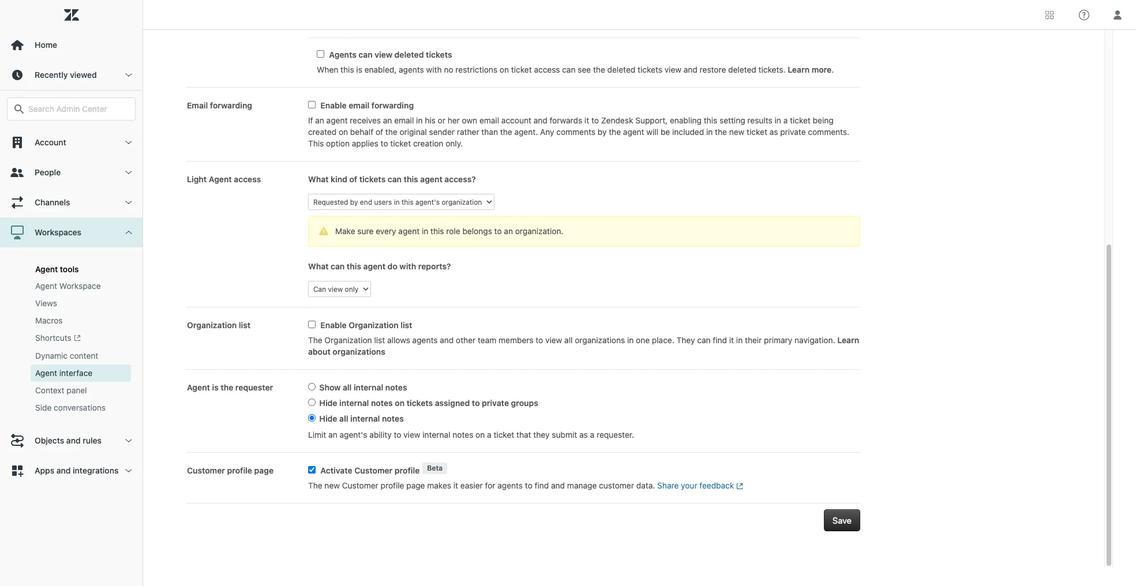 Task type: vqa. For each thing, say whether or not it's contained in the screenshot.
Shortcuts
yes



Task type: locate. For each thing, give the bounding box(es) containing it.
interface
[[59, 369, 93, 378]]

tools
[[60, 264, 79, 274]]

account
[[35, 137, 66, 147]]

objects
[[35, 436, 64, 446]]

agent inside 'link'
[[35, 369, 57, 378]]

tree
[[0, 128, 143, 486]]

1 vertical spatial agent
[[35, 281, 57, 291]]

context panel element
[[35, 385, 87, 397]]

channels
[[35, 197, 70, 207]]

2 vertical spatial agent
[[35, 369, 57, 378]]

workspace
[[59, 281, 101, 291]]

views
[[35, 298, 57, 308]]

agent interface element
[[35, 368, 93, 380]]

0 vertical spatial and
[[66, 436, 81, 446]]

and
[[66, 436, 81, 446], [56, 466, 71, 476]]

apps and integrations
[[35, 466, 119, 476]]

views element
[[35, 298, 57, 309]]

side
[[35, 403, 52, 413]]

1 vertical spatial and
[[56, 466, 71, 476]]

workspaces group
[[0, 248, 143, 426]]

dynamic content element
[[35, 351, 98, 362]]

side conversations
[[35, 403, 106, 413]]

side conversations link
[[31, 400, 131, 417]]

agent up views
[[35, 281, 57, 291]]

agent left the tools at the top left of the page
[[35, 264, 58, 274]]

and left the rules
[[66, 436, 81, 446]]

viewed
[[70, 70, 97, 80]]

shortcuts
[[35, 333, 71, 343]]

0 vertical spatial agent
[[35, 264, 58, 274]]

3 agent from the top
[[35, 369, 57, 378]]

panel
[[67, 386, 87, 396]]

tree item
[[0, 218, 143, 426]]

tree item containing workspaces
[[0, 218, 143, 426]]

macros
[[35, 316, 63, 326]]

dynamic content
[[35, 351, 98, 361]]

1 agent from the top
[[35, 264, 58, 274]]

agent
[[35, 264, 58, 274], [35, 281, 57, 291], [35, 369, 57, 378]]

None search field
[[1, 98, 141, 121]]

apps
[[35, 466, 54, 476]]

tree containing account
[[0, 128, 143, 486]]

and right apps
[[56, 466, 71, 476]]

2 agent from the top
[[35, 281, 57, 291]]

side conversations element
[[35, 403, 106, 414]]

agent up the context
[[35, 369, 57, 378]]

people
[[35, 167, 61, 177]]



Task type: describe. For each thing, give the bounding box(es) containing it.
workspaces
[[35, 227, 81, 237]]

user menu image
[[1111, 7, 1126, 22]]

people button
[[0, 158, 143, 188]]

channels button
[[0, 188, 143, 218]]

objects and rules button
[[0, 426, 143, 456]]

help image
[[1080, 10, 1090, 20]]

dynamic content link
[[31, 348, 131, 365]]

tree item inside primary element
[[0, 218, 143, 426]]

integrations
[[73, 466, 119, 476]]

agent tools
[[35, 264, 79, 274]]

context
[[35, 386, 64, 396]]

shortcuts element
[[35, 333, 81, 345]]

shortcuts link
[[31, 330, 131, 348]]

macros element
[[35, 315, 63, 327]]

macros link
[[31, 312, 131, 330]]

tree inside primary element
[[0, 128, 143, 486]]

dynamic
[[35, 351, 68, 361]]

agent tools element
[[35, 264, 79, 274]]

agent workspace
[[35, 281, 101, 291]]

and for apps
[[56, 466, 71, 476]]

agent workspace element
[[35, 281, 101, 292]]

home
[[35, 40, 57, 50]]

workspaces button
[[0, 218, 143, 248]]

primary element
[[0, 0, 143, 587]]

agent for agent workspace
[[35, 281, 57, 291]]

agent workspace link
[[31, 278, 131, 295]]

agent interface link
[[31, 365, 131, 382]]

agent for agent tools
[[35, 264, 58, 274]]

recently
[[35, 70, 68, 80]]

home button
[[0, 30, 143, 60]]

account button
[[0, 128, 143, 158]]

content
[[70, 351, 98, 361]]

apps and integrations button
[[0, 456, 143, 486]]

context panel link
[[31, 382, 131, 400]]

recently viewed
[[35, 70, 97, 80]]

agent interface
[[35, 369, 93, 378]]

views link
[[31, 295, 131, 312]]

and for objects
[[66, 436, 81, 446]]

zendesk products image
[[1046, 11, 1054, 19]]

recently viewed button
[[0, 60, 143, 90]]

none search field inside primary element
[[1, 98, 141, 121]]

context panel
[[35, 386, 87, 396]]

conversations
[[54, 403, 106, 413]]

Search Admin Center field
[[28, 104, 128, 114]]

rules
[[83, 436, 102, 446]]

objects and rules
[[35, 436, 102, 446]]

agent for agent interface
[[35, 369, 57, 378]]



